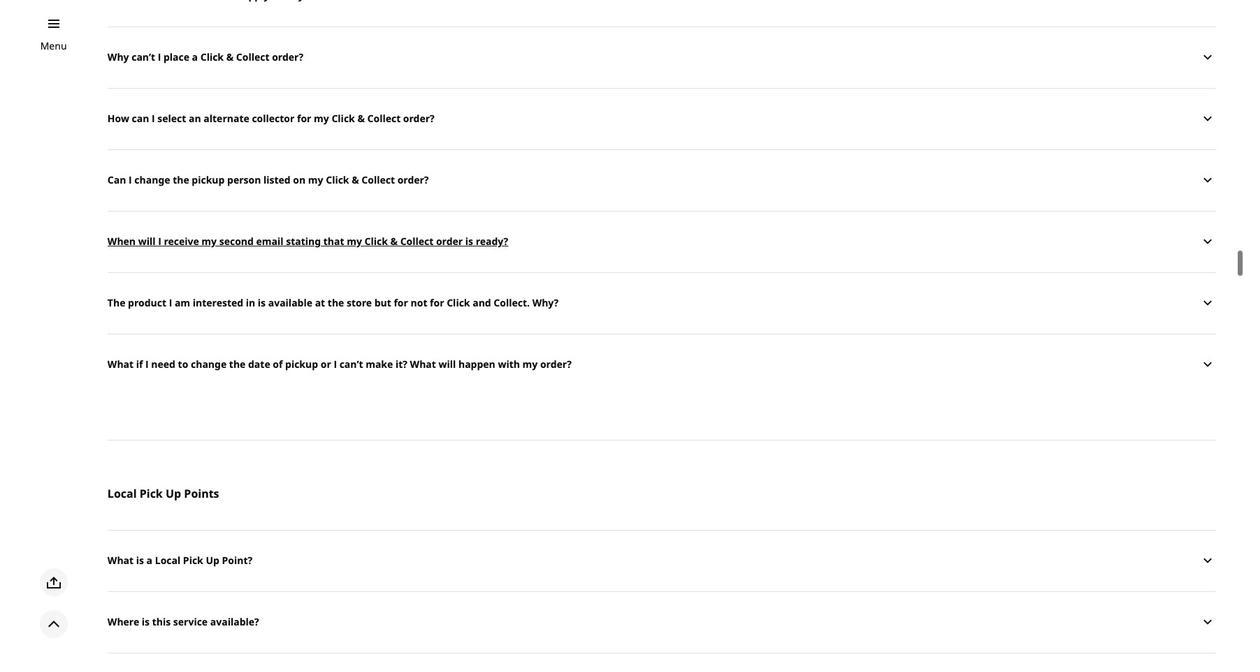 Task type: locate. For each thing, give the bounding box(es) containing it.
heading
[[108, 653, 1216, 667]]

person
[[227, 173, 261, 187]]

0 horizontal spatial the
[[173, 173, 189, 187]]

0 horizontal spatial for
[[297, 112, 311, 125]]

will left 'happen'
[[439, 358, 456, 371]]

click inside why can't i place a click & collect order? dropdown button
[[200, 50, 224, 64]]

pick left points
[[140, 486, 163, 502]]

what up where
[[108, 554, 134, 568]]

is right order
[[465, 235, 473, 248]]

how can i select an alternate collector for my click & collect order? button
[[108, 88, 1216, 149]]

0 vertical spatial change
[[134, 173, 170, 187]]

how can i select an alternate collector for my click & collect order?
[[108, 112, 435, 125]]

0 vertical spatial a
[[192, 50, 198, 64]]

why can't i place a click & collect order? button
[[108, 26, 1216, 88]]

click
[[200, 50, 224, 64], [332, 112, 355, 125], [326, 173, 349, 187], [365, 235, 388, 248], [447, 296, 470, 310]]

0 vertical spatial up
[[166, 486, 181, 502]]

up left point?
[[206, 554, 219, 568]]

change right can
[[134, 173, 170, 187]]

can't
[[132, 50, 155, 64], [339, 358, 363, 371]]

menu button
[[40, 38, 67, 54]]

the right the at
[[328, 296, 344, 310]]

change right to
[[191, 358, 227, 371]]

0 horizontal spatial pick
[[140, 486, 163, 502]]

points
[[184, 486, 219, 502]]

1 vertical spatial pick
[[183, 554, 203, 568]]

available
[[268, 296, 312, 310]]

place
[[164, 50, 189, 64]]

1 vertical spatial change
[[191, 358, 227, 371]]

local
[[108, 486, 137, 502], [155, 554, 181, 568]]

is
[[465, 235, 473, 248], [258, 296, 266, 310], [136, 554, 144, 568], [142, 616, 150, 629]]

0 vertical spatial pick
[[140, 486, 163, 502]]

up
[[166, 486, 181, 502], [206, 554, 219, 568]]

0 horizontal spatial a
[[147, 554, 152, 568]]

can
[[132, 112, 149, 125]]

what
[[108, 358, 134, 371], [410, 358, 436, 371], [108, 554, 134, 568]]

where is this service available? button
[[108, 592, 1216, 653]]

collect.
[[494, 296, 530, 310]]

what if i need to change the date of pickup or i can't make it? what will happen with my order? button
[[108, 334, 1216, 395]]

what for what if i need to change the date of pickup or i can't make it? what will happen with my order?
[[108, 358, 134, 371]]

can't right or
[[339, 358, 363, 371]]

i inside the when will i receive my second email stating that my click & collect order is ready? dropdown button
[[158, 235, 161, 248]]

and
[[473, 296, 491, 310]]

a up "this"
[[147, 554, 152, 568]]

the up receive
[[173, 173, 189, 187]]

1 horizontal spatial the
[[229, 358, 246, 371]]

can i change the pickup person listed on my click & collect order?
[[108, 173, 429, 187]]

1 horizontal spatial pick
[[183, 554, 203, 568]]

my right 'on'
[[308, 173, 323, 187]]

make
[[366, 358, 393, 371]]

menu
[[40, 39, 67, 52]]

will right when
[[138, 235, 156, 248]]

click inside how can i select an alternate collector for my click & collect order? dropdown button
[[332, 112, 355, 125]]

up left points
[[166, 486, 181, 502]]

is right in
[[258, 296, 266, 310]]

collect
[[236, 50, 269, 64], [367, 112, 401, 125], [362, 173, 395, 187], [400, 235, 434, 248]]

pick
[[140, 486, 163, 502], [183, 554, 203, 568]]

0 horizontal spatial can't
[[132, 50, 155, 64]]

what if i need to change the date of pickup or i can't make it? what will happen with my order?
[[108, 358, 572, 371]]

1 horizontal spatial can't
[[339, 358, 363, 371]]

for
[[297, 112, 311, 125], [394, 296, 408, 310], [430, 296, 444, 310]]

pick inside dropdown button
[[183, 554, 203, 568]]

change
[[134, 173, 170, 187], [191, 358, 227, 371]]

i for product
[[169, 296, 172, 310]]

1 vertical spatial local
[[155, 554, 181, 568]]

up inside dropdown button
[[206, 554, 219, 568]]

need
[[151, 358, 175, 371]]

i inside how can i select an alternate collector for my click & collect order? dropdown button
[[152, 112, 155, 125]]

local pick up points
[[108, 486, 219, 502]]

my right with
[[523, 358, 538, 371]]

why
[[108, 50, 129, 64]]

store
[[347, 296, 372, 310]]

1 horizontal spatial for
[[394, 296, 408, 310]]

1 horizontal spatial pickup
[[285, 358, 318, 371]]

0 horizontal spatial pickup
[[192, 173, 225, 187]]

i
[[158, 50, 161, 64], [152, 112, 155, 125], [129, 173, 132, 187], [158, 235, 161, 248], [169, 296, 172, 310], [145, 358, 149, 371], [334, 358, 337, 371]]

a right place
[[192, 50, 198, 64]]

at
[[315, 296, 325, 310]]

1 horizontal spatial will
[[439, 358, 456, 371]]

2 vertical spatial the
[[229, 358, 246, 371]]

i inside why can't i place a click & collect order? dropdown button
[[158, 50, 161, 64]]

receive
[[164, 235, 199, 248]]

i for if
[[145, 358, 149, 371]]

0 vertical spatial pickup
[[192, 173, 225, 187]]

when will i receive my second email stating that my click & collect order is ready? button
[[108, 211, 1216, 272]]

this
[[152, 616, 171, 629]]

interested
[[193, 296, 243, 310]]

product
[[128, 296, 166, 310]]

1 vertical spatial the
[[328, 296, 344, 310]]

email
[[256, 235, 283, 248]]

0 vertical spatial will
[[138, 235, 156, 248]]

can't right why
[[132, 50, 155, 64]]

i inside can i change the pickup person listed on my click & collect order? dropdown button
[[129, 173, 132, 187]]

pickup
[[192, 173, 225, 187], [285, 358, 318, 371]]

i inside the product i am interested in is available at the store but for not for click and collect. why? dropdown button
[[169, 296, 172, 310]]

0 vertical spatial local
[[108, 486, 137, 502]]

order?
[[272, 50, 303, 64], [403, 112, 435, 125], [397, 173, 429, 187], [540, 358, 572, 371]]

the left date
[[229, 358, 246, 371]]

click inside can i change the pickup person listed on my click & collect order? dropdown button
[[326, 173, 349, 187]]

second
[[219, 235, 254, 248]]

pickup right of
[[285, 358, 318, 371]]

1 horizontal spatial up
[[206, 554, 219, 568]]

a
[[192, 50, 198, 64], [147, 554, 152, 568]]

the product i am interested in is available at the store but for not for click and collect. why? button
[[108, 272, 1216, 334]]

when will i receive my second email stating that my click & collect order is ready?
[[108, 235, 508, 248]]

my right that
[[347, 235, 362, 248]]

my left second
[[202, 235, 217, 248]]

1 horizontal spatial local
[[155, 554, 181, 568]]

i for can't
[[158, 50, 161, 64]]

will
[[138, 235, 156, 248], [439, 358, 456, 371]]

1 vertical spatial a
[[147, 554, 152, 568]]

pick left point?
[[183, 554, 203, 568]]

my
[[314, 112, 329, 125], [308, 173, 323, 187], [202, 235, 217, 248], [347, 235, 362, 248], [523, 358, 538, 371]]

but
[[374, 296, 391, 310]]

1 horizontal spatial a
[[192, 50, 198, 64]]

select
[[158, 112, 186, 125]]

in
[[246, 296, 255, 310]]

i for will
[[158, 235, 161, 248]]

&
[[226, 50, 234, 64], [357, 112, 365, 125], [352, 173, 359, 187], [390, 235, 398, 248]]

1 vertical spatial will
[[439, 358, 456, 371]]

1 vertical spatial up
[[206, 554, 219, 568]]

what inside what is a local pick up point? dropdown button
[[108, 554, 134, 568]]

0 vertical spatial can't
[[132, 50, 155, 64]]

0 horizontal spatial up
[[166, 486, 181, 502]]

2 horizontal spatial the
[[328, 296, 344, 310]]

0 horizontal spatial change
[[134, 173, 170, 187]]

for right not
[[430, 296, 444, 310]]

for left not
[[394, 296, 408, 310]]

date
[[248, 358, 270, 371]]

the
[[173, 173, 189, 187], [328, 296, 344, 310], [229, 358, 246, 371]]

it?
[[396, 358, 408, 371]]

for right collector
[[297, 112, 311, 125]]

1 vertical spatial pickup
[[285, 358, 318, 371]]

what left if
[[108, 358, 134, 371]]

listed
[[264, 173, 291, 187]]

an
[[189, 112, 201, 125]]

pickup left person
[[192, 173, 225, 187]]

what is a local pick up point?
[[108, 554, 252, 568]]



Task type: describe. For each thing, give the bounding box(es) containing it.
1 vertical spatial can't
[[339, 358, 363, 371]]

the
[[108, 296, 125, 310]]

not
[[411, 296, 427, 310]]

why can't i place a click & collect order?
[[108, 50, 303, 64]]

available?
[[210, 616, 259, 629]]

alternate
[[204, 112, 249, 125]]

0 vertical spatial the
[[173, 173, 189, 187]]

stating
[[286, 235, 321, 248]]

to
[[178, 358, 188, 371]]

click inside the when will i receive my second email stating that my click & collect order is ready? dropdown button
[[365, 235, 388, 248]]

where is this service available?
[[108, 616, 259, 629]]

click inside the product i am interested in is available at the store but for not for click and collect. why? dropdown button
[[447, 296, 470, 310]]

what right the it?
[[410, 358, 436, 371]]

can
[[108, 173, 126, 187]]

is left "this"
[[142, 616, 150, 629]]

point?
[[222, 554, 252, 568]]

why?
[[532, 296, 559, 310]]

2 horizontal spatial for
[[430, 296, 444, 310]]

on
[[293, 173, 306, 187]]

the product i am interested in is available at the store but for not for click and collect. why?
[[108, 296, 559, 310]]

where
[[108, 616, 139, 629]]

happen
[[459, 358, 495, 371]]

is up where
[[136, 554, 144, 568]]

that
[[323, 235, 344, 248]]

or
[[321, 358, 331, 371]]

order
[[436, 235, 463, 248]]

ready?
[[476, 235, 508, 248]]

collector
[[252, 112, 295, 125]]

with
[[498, 358, 520, 371]]

my right collector
[[314, 112, 329, 125]]

how
[[108, 112, 129, 125]]

what is a local pick up point? button
[[108, 530, 1216, 592]]

if
[[136, 358, 143, 371]]

0 horizontal spatial local
[[108, 486, 137, 502]]

service
[[173, 616, 208, 629]]

0 horizontal spatial will
[[138, 235, 156, 248]]

1 horizontal spatial change
[[191, 358, 227, 371]]

when
[[108, 235, 136, 248]]

local inside dropdown button
[[155, 554, 181, 568]]

what for what is a local pick up point?
[[108, 554, 134, 568]]

am
[[175, 296, 190, 310]]

i for can
[[152, 112, 155, 125]]

of
[[273, 358, 283, 371]]

can i change the pickup person listed on my click & collect order? button
[[108, 149, 1216, 211]]



Task type: vqa. For each thing, say whether or not it's contained in the screenshot.
Does IKEA offer free shipping? 'dropdown button'
no



